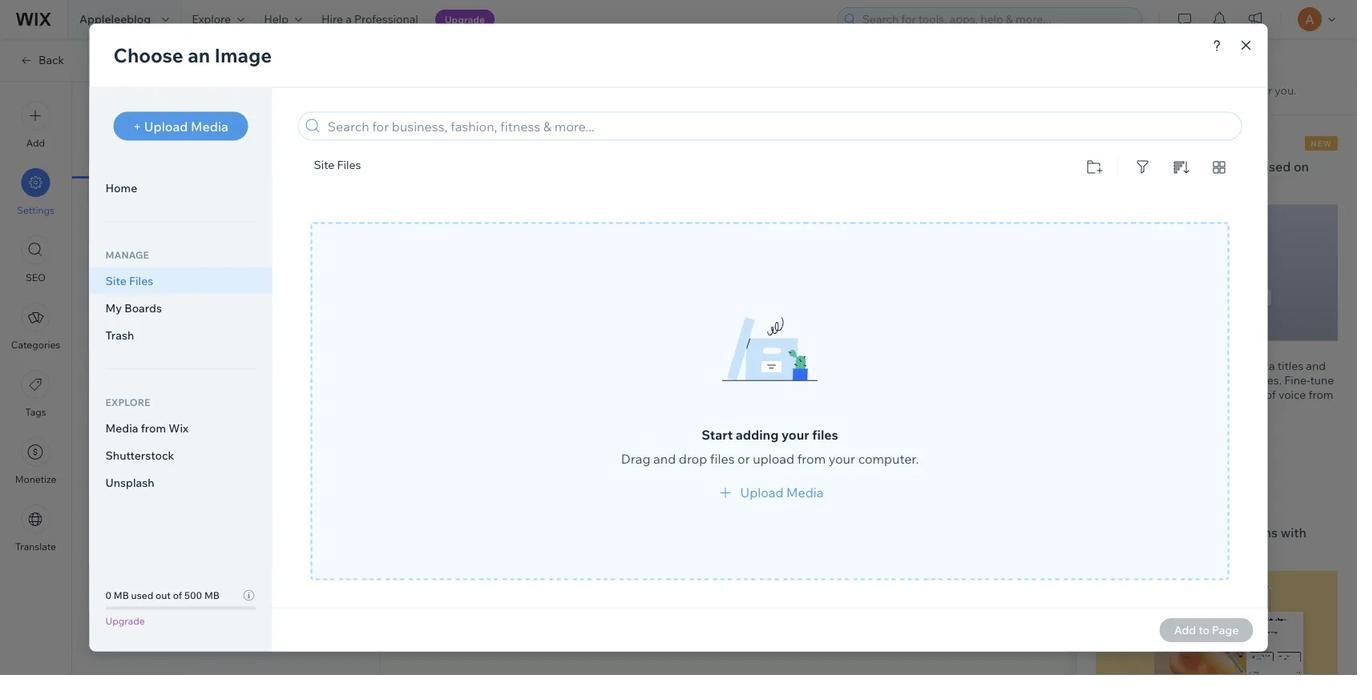 Task type: describe. For each thing, give the bounding box(es) containing it.
tune
[[1310, 373, 1334, 387]]

instantly
[[1096, 359, 1141, 373]]

post
[[96, 104, 127, 122]]

seo inside instantly generate optimized meta titles and descriptions for each of your pages. fine-tune with prompts and tailor the tone of voice from your seo panel.
[[1122, 402, 1145, 416]]

new
[[1311, 138, 1332, 148]]

create
[[1153, 158, 1192, 174]]

date
[[137, 358, 161, 372]]

appleleeblog
[[79, 12, 151, 26]]

from
[[1309, 388, 1334, 402]]

titles
[[1278, 359, 1304, 373]]

monetize button
[[15, 438, 56, 486]]

explore
[[192, 12, 231, 26]]

Writer field
[[121, 446, 332, 473]]

translate button
[[15, 505, 56, 553]]

your inside enhance your digital creations with adobe express
[[1151, 525, 1178, 541]]

1 horizontal spatial and
[[1306, 359, 1326, 373]]

based
[[1254, 158, 1291, 174]]

adobe
[[1096, 544, 1136, 560]]

nov
[[1096, 141, 1111, 151]]

updates,
[[1140, 83, 1186, 97]]

each
[[1181, 373, 1206, 387]]

14,
[[1113, 141, 1124, 151]]

0 horizontal spatial and
[[1168, 388, 1188, 402]]

notes
[[1021, 97, 1052, 111]]

for inside instantly generate optimized meta titles and descriptions for each of your pages. fine-tune with prompts and tailor the tone of voice from your seo panel.
[[1163, 373, 1178, 387]]

personalized
[[1188, 83, 1255, 97]]

product
[[1096, 83, 1138, 97]]

Publish date field
[[121, 378, 350, 406]]

settings
[[130, 104, 184, 122]]

post
[[160, 494, 184, 508]]

you.
[[1275, 83, 1297, 97]]

upgrade button
[[435, 10, 495, 29]]

tailor
[[1190, 388, 1217, 402]]

feature
[[96, 494, 136, 508]]

post settings
[[96, 104, 184, 122]]

on
[[1294, 158, 1309, 174]]

professional
[[354, 12, 418, 26]]

settings button
[[17, 168, 54, 216]]

use ai to create seo tags based on your content
[[1096, 158, 1309, 194]]

tags
[[25, 406, 46, 419]]

add button
[[21, 101, 50, 149]]

content
[[1126, 178, 1173, 194]]

add
[[26, 137, 45, 149]]

upgrade
[[445, 13, 485, 25]]

voice
[[1279, 388, 1306, 402]]

monetize
[[15, 474, 56, 486]]

seo button
[[21, 236, 50, 284]]

seo inside "button"
[[26, 272, 46, 284]]

prompts
[[1121, 388, 1165, 402]]

digital
[[1181, 525, 1219, 541]]

tags button
[[21, 370, 50, 419]]

your up the
[[1221, 373, 1245, 387]]



Task type: vqa. For each thing, say whether or not it's contained in the screenshot.
Publish date Field
yes



Task type: locate. For each thing, give the bounding box(es) containing it.
menu
[[0, 91, 71, 563]]

product updates, personalized for you.
[[1096, 83, 1297, 97]]

1 vertical spatial seo
[[26, 272, 46, 284]]

ai
[[1122, 158, 1135, 174]]

tone
[[1239, 388, 1263, 402]]

translate
[[15, 541, 56, 553]]

0 horizontal spatial with
[[1096, 388, 1118, 402]]

1 horizontal spatial for
[[1258, 83, 1273, 97]]

1 vertical spatial and
[[1168, 388, 1188, 402]]

with right the creations at the bottom right of the page
[[1281, 525, 1307, 541]]

a
[[346, 12, 352, 26]]

0 vertical spatial and
[[1306, 359, 1326, 373]]

0 horizontal spatial seo
[[26, 272, 46, 284]]

for down generate
[[1163, 373, 1178, 387]]

hire
[[321, 12, 343, 26]]

1 vertical spatial for
[[1163, 373, 1178, 387]]

your down descriptions
[[1096, 402, 1119, 416]]

creations
[[1222, 525, 1278, 541]]

your inside use ai to create seo tags based on your content
[[1096, 178, 1123, 194]]

help button
[[254, 0, 312, 38]]

and up tune
[[1306, 359, 1326, 373]]

generate
[[1144, 359, 1191, 373]]

tags
[[1224, 158, 1251, 174]]

of down optimized
[[1208, 373, 1219, 387]]

and
[[1306, 359, 1326, 373], [1168, 388, 1188, 402]]

advanced
[[276, 154, 329, 168]]

seo
[[1195, 158, 1222, 174], [26, 272, 46, 284], [1122, 402, 1145, 416]]

your
[[1096, 178, 1123, 194], [1221, 373, 1245, 387], [1096, 402, 1119, 416], [1151, 525, 1178, 541]]

0 vertical spatial for
[[1258, 83, 1273, 97]]

categories
[[11, 339, 60, 351]]

enhance
[[1096, 525, 1148, 541]]

nov 14, 2023
[[1096, 141, 1144, 151]]

with inside enhance your digital creations with adobe express
[[1281, 525, 1307, 541]]

enhance your digital creations with adobe express
[[1096, 525, 1307, 560]]

the
[[1219, 388, 1237, 402]]

with inside instantly generate optimized meta titles and descriptions for each of your pages. fine-tune with prompts and tailor the tone of voice from your seo panel.
[[1096, 388, 1118, 402]]

notes button
[[992, 93, 1057, 115]]

help
[[264, 12, 289, 26]]

writer
[[96, 426, 129, 440]]

optimized
[[1194, 359, 1246, 373]]

fine-
[[1285, 373, 1310, 387]]

0 vertical spatial seo
[[1195, 158, 1222, 174]]

instantly generate optimized meta titles and descriptions for each of your pages. fine-tune with prompts and tailor the tone of voice from your seo panel.
[[1096, 359, 1334, 416]]

back button
[[19, 53, 64, 67]]

advanced button
[[226, 144, 379, 179]]

for left 'you.'
[[1258, 83, 1273, 97]]

seo left 'tags'
[[1195, 158, 1222, 174]]

menu containing add
[[0, 91, 71, 563]]

publish
[[96, 358, 135, 372]]

with down descriptions
[[1096, 388, 1118, 402]]

Search for tools, apps, help & more... field
[[857, 8, 1137, 30]]

use
[[1096, 158, 1119, 174]]

1 horizontal spatial seo
[[1122, 402, 1145, 416]]

settings
[[17, 204, 54, 216]]

for
[[1258, 83, 1273, 97], [1163, 373, 1178, 387]]

None text field
[[415, 204, 1041, 573]]

1 horizontal spatial with
[[1281, 525, 1307, 541]]

hire a professional
[[321, 12, 418, 26]]

express
[[1139, 544, 1187, 560]]

2023
[[1126, 141, 1144, 151]]

of
[[1208, 373, 1219, 387], [1266, 388, 1276, 402]]

this
[[139, 494, 158, 508]]

hire a professional link
[[312, 0, 428, 38]]

1 vertical spatial with
[[1281, 525, 1307, 541]]

seo inside use ai to create seo tags based on your content
[[1195, 158, 1222, 174]]

of down pages.
[[1266, 388, 1276, 402]]

0 horizontal spatial of
[[1208, 373, 1219, 387]]

2 vertical spatial seo
[[1122, 402, 1145, 416]]

descriptions
[[1096, 373, 1161, 387]]

seo up categories button
[[26, 272, 46, 284]]

back
[[38, 53, 64, 67]]

panel.
[[1148, 402, 1180, 416]]

publish date
[[96, 358, 161, 372]]

to
[[1138, 158, 1151, 174]]

pages.
[[1247, 373, 1282, 387]]

meta
[[1249, 359, 1275, 373]]

0 vertical spatial with
[[1096, 388, 1118, 402]]

categories button
[[11, 303, 60, 351]]

your up express
[[1151, 525, 1178, 541]]

1 horizontal spatial of
[[1266, 388, 1276, 402]]

seo down prompts
[[1122, 402, 1145, 416]]

with
[[1096, 388, 1118, 402], [1281, 525, 1307, 541]]

your down use
[[1096, 178, 1123, 194]]

0 horizontal spatial for
[[1163, 373, 1178, 387]]

and up panel.
[[1168, 388, 1188, 402]]

feature this post
[[96, 494, 184, 508]]

2 horizontal spatial seo
[[1195, 158, 1222, 174]]



